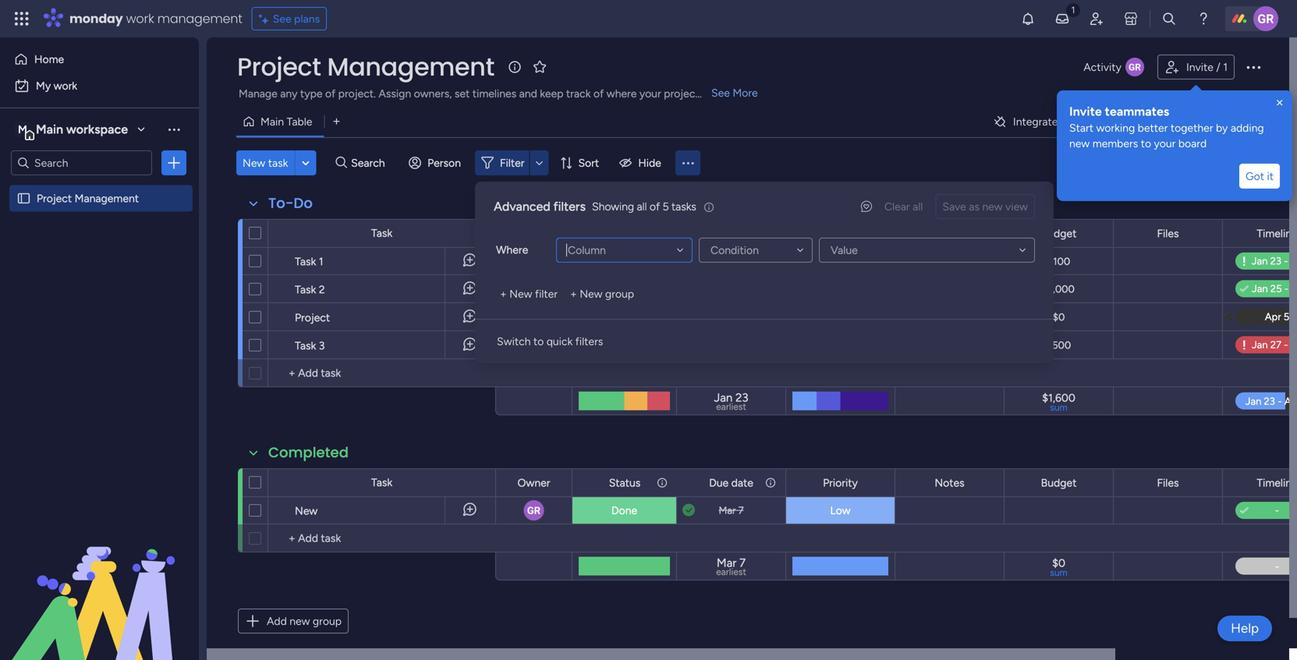 Task type: locate. For each thing, give the bounding box(es) containing it.
main left table on the top left of page
[[261, 115, 284, 128]]

status field down the showing
[[605, 225, 645, 242]]

select product image
[[14, 11, 30, 27]]

work inside the my work option
[[54, 79, 77, 92]]

activity
[[1084, 60, 1122, 74]]

task up task 2
[[295, 255, 316, 268]]

new left filter
[[510, 287, 532, 301]]

1 earliest from the top
[[716, 401, 747, 413]]

1 vertical spatial priority field
[[819, 475, 862, 492]]

2 notes from the top
[[935, 477, 965, 490]]

set
[[455, 87, 470, 100]]

7 inside the "mar 7 earliest"
[[740, 556, 746, 570]]

invite inside button
[[1187, 60, 1214, 74]]

column information image
[[656, 227, 669, 240], [765, 227, 777, 240], [765, 477, 777, 490]]

Due date field
[[705, 225, 757, 242], [705, 475, 757, 492]]

1 priority from the top
[[823, 227, 858, 240]]

1 vertical spatial your
[[1154, 137, 1176, 150]]

work for my
[[54, 79, 77, 92]]

clear all button
[[878, 194, 929, 219]]

Status field
[[605, 225, 645, 242], [605, 475, 645, 492]]

0 vertical spatial status
[[609, 227, 641, 240]]

2 done from the top
[[612, 282, 637, 296]]

where
[[607, 87, 637, 100]]

1 vertical spatial invite
[[1070, 104, 1102, 119]]

to down better
[[1141, 137, 1152, 150]]

0 vertical spatial due date field
[[705, 225, 757, 242]]

filters right quick
[[575, 335, 603, 348]]

1 status from the top
[[609, 227, 641, 240]]

new left task
[[243, 156, 265, 170]]

2 action items from the top
[[921, 312, 979, 324]]

new right 'as'
[[982, 200, 1003, 213]]

1 vertical spatial items
[[954, 312, 979, 324]]

0 vertical spatial 7
[[738, 505, 744, 517]]

project management up project.
[[237, 50, 494, 84]]

project up any
[[237, 50, 321, 84]]

invite teammates start working better together by adding new members to your board
[[1070, 104, 1264, 150]]

task for task 2
[[295, 283, 316, 296]]

task 3
[[295, 339, 325, 353]]

quick
[[547, 335, 573, 348]]

greg robinson image
[[1254, 6, 1279, 31]]

due date field up mar 7
[[705, 475, 757, 492]]

budget for 2nd budget "field" from the bottom
[[1041, 227, 1077, 240]]

see left more
[[711, 86, 730, 99]]

1 notes from the top
[[935, 227, 965, 240]]

$0 for $0
[[1053, 311, 1065, 324]]

date up mar 7
[[731, 477, 754, 490]]

action items
[[921, 256, 979, 268], [921, 312, 979, 324]]

Priority field
[[819, 225, 862, 242], [819, 475, 862, 492]]

status left column information icon
[[609, 477, 641, 490]]

management
[[327, 50, 494, 84], [75, 192, 139, 205]]

work right the my
[[54, 79, 77, 92]]

sum inside $1,600 sum
[[1050, 402, 1068, 413]]

1 vertical spatial work
[[54, 79, 77, 92]]

1 vertical spatial done
[[612, 282, 637, 296]]

1 vertical spatial due date field
[[705, 475, 757, 492]]

2 items from the top
[[954, 312, 979, 324]]

$1,600 sum
[[1042, 392, 1076, 413]]

workspace options image
[[166, 122, 182, 137]]

see for see more
[[711, 86, 730, 99]]

0 vertical spatial items
[[954, 256, 979, 268]]

0 vertical spatial mar
[[718, 311, 736, 323]]

Budget field
[[1037, 225, 1081, 242], [1037, 475, 1081, 492]]

23 for jan 23
[[735, 255, 746, 268]]

project management down "search in workspace" field
[[37, 192, 139, 205]]

1 vertical spatial management
[[75, 192, 139, 205]]

of right 'type'
[[325, 87, 336, 100]]

0 vertical spatial due date
[[709, 227, 754, 240]]

items
[[954, 256, 979, 268], [954, 312, 979, 324]]

timeline
[[1257, 227, 1297, 240], [1257, 477, 1297, 490]]

table
[[287, 115, 312, 128]]

jan for jan 23
[[717, 255, 733, 268]]

due date up condition
[[709, 227, 754, 240]]

v2 overdue deadline image
[[683, 254, 695, 269]]

add new group button
[[238, 609, 349, 634]]

0 vertical spatial dapulse checkmark sign image
[[1240, 280, 1249, 299]]

0 vertical spatial sum
[[1050, 402, 1068, 413]]

items for working on it
[[954, 312, 979, 324]]

1 vertical spatial jan
[[714, 391, 733, 405]]

your
[[640, 87, 661, 100], [1154, 137, 1176, 150]]

1 vertical spatial project management
[[37, 192, 139, 205]]

2 all from the left
[[913, 200, 923, 213]]

0 horizontal spatial +
[[500, 287, 507, 301]]

7 for mar 7 earliest
[[740, 556, 746, 570]]

2 timeline field from the top
[[1253, 475, 1297, 492]]

0 horizontal spatial invite
[[1070, 104, 1102, 119]]

Search field
[[347, 152, 394, 174]]

0 horizontal spatial to
[[534, 335, 544, 348]]

filters left the showing
[[554, 199, 586, 214]]

switch
[[497, 335, 531, 348]]

due date for to-do
[[709, 227, 754, 240]]

2 dapulse checkmark sign image from the top
[[1240, 502, 1249, 521]]

action items for done
[[921, 256, 979, 268]]

0 horizontal spatial main
[[36, 122, 63, 137]]

1 notes field from the top
[[931, 225, 969, 242]]

priority
[[823, 227, 858, 240], [823, 477, 858, 490]]

2 action from the top
[[921, 312, 951, 324]]

your down better
[[1154, 137, 1176, 150]]

menu image
[[680, 155, 696, 171]]

0 vertical spatial done
[[612, 255, 637, 268]]

all inside advanced filters showing all of 5 tasks
[[637, 200, 647, 213]]

due
[[709, 227, 729, 240], [709, 477, 729, 490]]

1 budget from the top
[[1041, 227, 1077, 240]]

2 due date field from the top
[[705, 475, 757, 492]]

1 right /
[[1223, 60, 1228, 74]]

mar right v2 done deadline image
[[719, 505, 736, 517]]

1 sum from the top
[[1050, 402, 1068, 413]]

1 23 from the top
[[735, 255, 746, 268]]

1 timeline field from the top
[[1253, 225, 1297, 242]]

new inside the save as new view button
[[982, 200, 1003, 213]]

1 files from the top
[[1157, 227, 1179, 240]]

management down "search in workspace" field
[[75, 192, 139, 205]]

options image
[[166, 155, 182, 171]]

1 action from the top
[[921, 256, 951, 268]]

1 horizontal spatial it
[[1267, 170, 1274, 183]]

2 priority from the top
[[823, 477, 858, 490]]

all
[[637, 200, 647, 213], [913, 200, 923, 213]]

1 action items from the top
[[921, 256, 979, 268]]

1 priority field from the top
[[819, 225, 862, 242]]

2 sum from the top
[[1050, 568, 1068, 579]]

/
[[1216, 60, 1221, 74]]

0 vertical spatial earliest
[[716, 401, 747, 413]]

done up working on it
[[612, 282, 637, 296]]

1 horizontal spatial +
[[570, 287, 577, 301]]

invite up start
[[1070, 104, 1102, 119]]

mar 8
[[718, 311, 744, 323]]

action for done
[[921, 256, 951, 268]]

better
[[1138, 121, 1168, 135]]

+ right filter
[[570, 287, 577, 301]]

2 due date from the top
[[709, 477, 754, 490]]

1 vertical spatial new
[[982, 200, 1003, 213]]

2 $0 from the top
[[1052, 557, 1066, 570]]

$1,600
[[1042, 392, 1076, 405]]

due date field up condition
[[705, 225, 757, 242]]

1 vertical spatial it
[[650, 310, 657, 324]]

1 vertical spatial budget field
[[1037, 475, 1081, 492]]

3 done from the top
[[612, 504, 637, 518]]

project
[[237, 50, 321, 84], [37, 192, 72, 205], [295, 311, 330, 325]]

management inside list box
[[75, 192, 139, 205]]

2 earliest from the top
[[716, 567, 747, 578]]

v2 done deadline image
[[683, 504, 695, 518]]

1 vertical spatial 23
[[736, 391, 749, 405]]

5
[[663, 200, 669, 213]]

work right monday
[[126, 10, 154, 27]]

1 vertical spatial dapulse checkmark sign image
[[1240, 502, 1249, 521]]

1 up 2
[[319, 255, 323, 268]]

update feed image
[[1055, 11, 1070, 27]]

see left plans at left top
[[273, 12, 291, 25]]

work for monday
[[126, 10, 154, 27]]

sum
[[1050, 402, 1068, 413], [1050, 568, 1068, 579]]

it right on
[[650, 310, 657, 324]]

new right add
[[290, 615, 310, 628]]

0 vertical spatial priority field
[[819, 225, 862, 242]]

1 $0 from the top
[[1053, 311, 1065, 324]]

1 all from the left
[[637, 200, 647, 213]]

0 vertical spatial action items
[[921, 256, 979, 268]]

0 vertical spatial $0
[[1053, 311, 1065, 324]]

integrate button
[[987, 105, 1138, 138]]

1 timeline from the top
[[1257, 227, 1297, 240]]

0 vertical spatial invite
[[1187, 60, 1214, 74]]

1 vertical spatial to
[[534, 335, 544, 348]]

manage
[[239, 87, 278, 100]]

mar left 8
[[718, 311, 736, 323]]

due up mar 7
[[709, 477, 729, 490]]

$0 inside the $0 sum
[[1052, 557, 1066, 570]]

1 items from the top
[[954, 256, 979, 268]]

1 + from the left
[[500, 287, 507, 301]]

all right clear
[[913, 200, 923, 213]]

7 for mar 7
[[738, 505, 744, 517]]

0 vertical spatial 23
[[735, 255, 746, 268]]

timeline for to-do
[[1257, 227, 1297, 240]]

2 budget field from the top
[[1037, 475, 1081, 492]]

to left quick
[[534, 335, 544, 348]]

jan
[[717, 255, 733, 268], [714, 391, 733, 405]]

1 vertical spatial budget
[[1041, 477, 1077, 490]]

it
[[1267, 170, 1274, 183], [650, 310, 657, 324]]

+ Add task text field
[[276, 364, 488, 383]]

1 horizontal spatial work
[[126, 10, 154, 27]]

2 horizontal spatial of
[[650, 200, 660, 213]]

+ for + new filter
[[500, 287, 507, 301]]

2 vertical spatial new
[[290, 615, 310, 628]]

task
[[268, 156, 288, 170]]

action for working on it
[[921, 312, 951, 324]]

see inside button
[[273, 12, 291, 25]]

0 vertical spatial due
[[709, 227, 729, 240]]

1 vertical spatial project
[[37, 192, 72, 205]]

+ for + new group
[[570, 287, 577, 301]]

collapse board header image
[[1250, 115, 1262, 128]]

task for task 3
[[295, 339, 316, 353]]

date for to-do
[[731, 227, 754, 240]]

0 vertical spatial filters
[[554, 199, 586, 214]]

invite for teammates
[[1070, 104, 1102, 119]]

7 down mar 7
[[740, 556, 746, 570]]

group right add
[[313, 615, 342, 628]]

help image
[[1196, 11, 1212, 27]]

date
[[731, 227, 754, 240], [731, 477, 754, 490]]

sort button
[[553, 151, 609, 176]]

1 horizontal spatial invite
[[1187, 60, 1214, 74]]

1 horizontal spatial see
[[711, 86, 730, 99]]

filters inside switch to quick filters button
[[575, 335, 603, 348]]

0 horizontal spatial management
[[75, 192, 139, 205]]

task 2
[[295, 283, 325, 296]]

status for completed
[[609, 477, 641, 490]]

of left '5' on the right
[[650, 200, 660, 213]]

0 vertical spatial files field
[[1153, 225, 1183, 242]]

0 vertical spatial budget
[[1041, 227, 1077, 240]]

1 horizontal spatial all
[[913, 200, 923, 213]]

1 vertical spatial due date
[[709, 477, 754, 490]]

2 budget from the top
[[1041, 477, 1077, 490]]

2 files from the top
[[1157, 477, 1179, 490]]

Completed field
[[264, 443, 353, 463]]

add view image
[[333, 116, 340, 127]]

7 right v2 done deadline image
[[738, 505, 744, 517]]

0 horizontal spatial group
[[313, 615, 342, 628]]

group up working on it
[[605, 287, 634, 301]]

priority for second priority field from the bottom
[[823, 227, 858, 240]]

new
[[243, 156, 265, 170], [510, 287, 532, 301], [580, 287, 603, 301], [295, 505, 318, 518]]

1 status field from the top
[[605, 225, 645, 242]]

plans
[[294, 12, 320, 25]]

invite teammates heading
[[1070, 103, 1280, 120]]

group
[[605, 287, 634, 301], [313, 615, 342, 628]]

1 vertical spatial see
[[711, 86, 730, 99]]

dapulse checkmark sign image
[[1240, 280, 1249, 299], [1240, 502, 1249, 521]]

2 due from the top
[[709, 477, 729, 490]]

project management
[[237, 50, 494, 84], [37, 192, 139, 205]]

project right public board 'icon'
[[37, 192, 72, 205]]

lottie animation element
[[0, 503, 199, 661]]

stands.
[[702, 87, 737, 100]]

status field left column information icon
[[605, 475, 645, 492]]

1 inside button
[[1223, 60, 1228, 74]]

invite
[[1187, 60, 1214, 74], [1070, 104, 1102, 119]]

status down the showing
[[609, 227, 641, 240]]

any
[[280, 87, 298, 100]]

Owner field
[[514, 475, 554, 492]]

files
[[1157, 227, 1179, 240], [1157, 477, 1179, 490]]

on
[[635, 310, 648, 324]]

your inside invite teammates start working better together by adding new members to your board
[[1154, 137, 1176, 150]]

earliest inside jan 23 earliest
[[716, 401, 747, 413]]

to inside invite teammates start working better together by adding new members to your board
[[1141, 137, 1152, 150]]

1 low from the top
[[830, 255, 851, 268]]

1 horizontal spatial to
[[1141, 137, 1152, 150]]

2 date from the top
[[731, 477, 754, 490]]

1 due from the top
[[709, 227, 729, 240]]

0 vertical spatial low
[[830, 255, 851, 268]]

earliest
[[716, 401, 747, 413], [716, 567, 747, 578]]

mar down mar 7
[[717, 556, 737, 570]]

1 vertical spatial 1
[[319, 255, 323, 268]]

close image
[[1274, 97, 1286, 109]]

mar 7
[[719, 505, 744, 517]]

1
[[1223, 60, 1228, 74], [319, 255, 323, 268]]

done right column
[[612, 255, 637, 268]]

0 vertical spatial work
[[126, 10, 154, 27]]

2
[[319, 283, 325, 296]]

due up condition
[[709, 227, 729, 240]]

project down task 2
[[295, 311, 330, 325]]

1 vertical spatial $0
[[1052, 557, 1066, 570]]

got it button
[[1240, 164, 1280, 189]]

project.
[[338, 87, 376, 100]]

1 files field from the top
[[1153, 225, 1183, 242]]

hide
[[638, 156, 661, 170]]

2 priority field from the top
[[819, 475, 862, 492]]

start
[[1070, 121, 1094, 135]]

2 low from the top
[[830, 504, 851, 518]]

0 horizontal spatial see
[[273, 12, 291, 25]]

1 vertical spatial priority
[[823, 477, 858, 490]]

v2 user feedback image
[[861, 199, 872, 215]]

1 horizontal spatial your
[[1154, 137, 1176, 150]]

1 vertical spatial sum
[[1050, 568, 1068, 579]]

project inside project management list box
[[37, 192, 72, 205]]

filter button
[[475, 151, 549, 176]]

2 timeline from the top
[[1257, 477, 1297, 490]]

0 vertical spatial timeline
[[1257, 227, 1297, 240]]

project management list box
[[0, 182, 199, 422]]

Files field
[[1153, 225, 1183, 242], [1153, 475, 1183, 492]]

1 vertical spatial 7
[[740, 556, 746, 570]]

date for completed
[[731, 477, 754, 490]]

0 vertical spatial it
[[1267, 170, 1274, 183]]

0 horizontal spatial it
[[650, 310, 657, 324]]

budget
[[1041, 227, 1077, 240], [1041, 477, 1077, 490]]

2 status field from the top
[[605, 475, 645, 492]]

1 vertical spatial timeline
[[1257, 477, 1297, 490]]

1 vertical spatial status
[[609, 477, 641, 490]]

0 vertical spatial see
[[273, 12, 291, 25]]

1 due date field from the top
[[705, 225, 757, 242]]

2 vertical spatial done
[[612, 504, 637, 518]]

new
[[1070, 137, 1090, 150], [982, 200, 1003, 213], [290, 615, 310, 628]]

option
[[0, 185, 199, 188]]

task left 2
[[295, 283, 316, 296]]

1 horizontal spatial new
[[982, 200, 1003, 213]]

new down start
[[1070, 137, 1090, 150]]

0 vertical spatial group
[[605, 287, 634, 301]]

see more
[[711, 86, 758, 99]]

0 vertical spatial notes
[[935, 227, 965, 240]]

2 23 from the top
[[736, 391, 749, 405]]

1 vertical spatial files field
[[1153, 475, 1183, 492]]

2 notes field from the top
[[931, 475, 969, 492]]

project
[[664, 87, 699, 100]]

where
[[496, 243, 528, 257]]

1 vertical spatial filters
[[575, 335, 603, 348]]

it right got
[[1267, 170, 1274, 183]]

invite inside invite teammates start working better together by adding new members to your board
[[1070, 104, 1102, 119]]

main inside workspace selection element
[[36, 122, 63, 137]]

column information image for due date
[[765, 227, 777, 240]]

23 inside jan 23 earliest
[[736, 391, 749, 405]]

timeline field for completed
[[1253, 475, 1297, 492]]

hide button
[[613, 151, 671, 176]]

0 vertical spatial files
[[1157, 227, 1179, 240]]

0 horizontal spatial project management
[[37, 192, 139, 205]]

1 vertical spatial low
[[830, 504, 851, 518]]

1 due date from the top
[[709, 227, 754, 240]]

1 vertical spatial action
[[921, 312, 951, 324]]

0 horizontal spatial your
[[640, 87, 661, 100]]

column information image for status
[[656, 227, 669, 240]]

status field for to-do
[[605, 225, 645, 242]]

to inside switch to quick filters button
[[534, 335, 544, 348]]

manage any type of project. assign owners, set timelines and keep track of where your project stands.
[[239, 87, 737, 100]]

0 vertical spatial 1
[[1223, 60, 1228, 74]]

timeline for completed
[[1257, 477, 1297, 490]]

Notes field
[[931, 225, 969, 242], [931, 475, 969, 492]]

1 dapulse checkmark sign image from the top
[[1240, 280, 1249, 299]]

task left 3
[[295, 339, 316, 353]]

date up condition
[[731, 227, 754, 240]]

clear
[[885, 200, 910, 213]]

invite left /
[[1187, 60, 1214, 74]]

your right where
[[640, 87, 661, 100]]

main table button
[[236, 109, 324, 134]]

monday
[[69, 10, 123, 27]]

due date up mar 7
[[709, 477, 754, 490]]

to
[[1141, 137, 1152, 150], [534, 335, 544, 348]]

2 status from the top
[[609, 477, 641, 490]]

jan inside jan 23 earliest
[[714, 391, 733, 405]]

1 vertical spatial action items
[[921, 312, 979, 324]]

0 vertical spatial action
[[921, 256, 951, 268]]

1 vertical spatial date
[[731, 477, 754, 490]]

of right the track
[[594, 87, 604, 100]]

main inside button
[[261, 115, 284, 128]]

Search in workspace field
[[33, 154, 130, 172]]

switch to quick filters
[[497, 335, 603, 348]]

0 vertical spatial to
[[1141, 137, 1152, 150]]

main right workspace image
[[36, 122, 63, 137]]

1 vertical spatial due
[[709, 477, 729, 490]]

done left v2 done deadline image
[[612, 504, 637, 518]]

1 done from the top
[[612, 255, 637, 268]]

0 vertical spatial priority
[[823, 227, 858, 240]]

+ new group button
[[564, 282, 641, 307]]

status
[[609, 227, 641, 240], [609, 477, 641, 490]]

invite members image
[[1089, 11, 1105, 27]]

1 vertical spatial status field
[[605, 475, 645, 492]]

options image
[[1244, 58, 1263, 76]]

0 vertical spatial management
[[327, 50, 494, 84]]

add new group
[[267, 615, 342, 628]]

1 vertical spatial earliest
[[716, 567, 747, 578]]

all inside button
[[913, 200, 923, 213]]

8
[[738, 311, 744, 323]]

1 date from the top
[[731, 227, 754, 240]]

by
[[1216, 121, 1228, 135]]

$500
[[1047, 339, 1071, 352]]

done for 1
[[612, 255, 637, 268]]

1 vertical spatial notes
[[935, 477, 965, 490]]

1 vertical spatial files
[[1157, 477, 1179, 490]]

sum for $1,600
[[1050, 402, 1068, 413]]

management up assign
[[327, 50, 494, 84]]

1 horizontal spatial main
[[261, 115, 284, 128]]

all left '5' on the right
[[637, 200, 647, 213]]

0 vertical spatial new
[[1070, 137, 1090, 150]]

0 vertical spatial jan
[[717, 255, 733, 268]]

+ left filter
[[500, 287, 507, 301]]

Timeline field
[[1253, 225, 1297, 242], [1253, 475, 1297, 492]]

2 + from the left
[[570, 287, 577, 301]]

2 vertical spatial mar
[[717, 556, 737, 570]]



Task type: describe. For each thing, give the bounding box(es) containing it.
main for main workspace
[[36, 122, 63, 137]]

add to favorites image
[[532, 59, 548, 75]]

filter
[[500, 156, 525, 170]]

advanced
[[494, 199, 551, 214]]

monday work management
[[69, 10, 242, 27]]

$100
[[1048, 255, 1070, 268]]

due for to-do
[[709, 227, 729, 240]]

adding
[[1231, 121, 1264, 135]]

view
[[1006, 200, 1028, 213]]

group for add new group
[[313, 615, 342, 628]]

save as new view
[[943, 200, 1028, 213]]

23 for jan 23 earliest
[[736, 391, 749, 405]]

help button
[[1218, 616, 1272, 642]]

+ new group
[[570, 287, 634, 301]]

arrow down image
[[530, 154, 549, 172]]

new task button
[[236, 151, 294, 176]]

$0 sum
[[1050, 557, 1068, 579]]

workspace
[[66, 122, 128, 137]]

v2 search image
[[336, 154, 347, 172]]

budget for 1st budget "field" from the bottom
[[1041, 477, 1077, 490]]

home link
[[9, 47, 190, 72]]

2 files field from the top
[[1153, 475, 1183, 492]]

search everything image
[[1162, 11, 1177, 27]]

invite / 1
[[1187, 60, 1228, 74]]

0 vertical spatial project
[[237, 50, 321, 84]]

group for + new group
[[605, 287, 634, 301]]

new inside invite teammates start working better together by adding new members to your board
[[1070, 137, 1090, 150]]

angle down image
[[302, 157, 310, 169]]

m
[[18, 123, 27, 136]]

invite / 1 button
[[1158, 55, 1235, 80]]

+ Add task text field
[[276, 530, 488, 548]]

my work
[[36, 79, 77, 92]]

assign
[[379, 87, 411, 100]]

together
[[1171, 121, 1214, 135]]

1 image
[[1066, 1, 1080, 18]]

jan for jan 23 earliest
[[714, 391, 733, 405]]

condition
[[711, 244, 759, 257]]

due for completed
[[709, 477, 729, 490]]

1 horizontal spatial management
[[327, 50, 494, 84]]

person
[[428, 156, 461, 170]]

show board description image
[[505, 59, 524, 75]]

2 vertical spatial project
[[295, 311, 330, 325]]

tasks
[[672, 200, 696, 213]]

invite for /
[[1187, 60, 1214, 74]]

column
[[568, 244, 606, 257]]

jan 23
[[717, 255, 746, 268]]

see more link
[[710, 85, 760, 101]]

mar inside the "mar 7 earliest"
[[717, 556, 737, 570]]

my work link
[[9, 73, 190, 98]]

items for done
[[954, 256, 979, 268]]

new down the completed 'field'
[[295, 505, 318, 518]]

of inside advanced filters showing all of 5 tasks
[[650, 200, 660, 213]]

mar 7 earliest
[[716, 556, 747, 578]]

filter
[[535, 287, 558, 301]]

working on it
[[592, 310, 657, 324]]

due date for completed
[[709, 477, 754, 490]]

activity button
[[1078, 55, 1151, 80]]

and
[[519, 87, 537, 100]]

home
[[34, 53, 64, 66]]

priority for second priority field
[[823, 477, 858, 490]]

3
[[319, 339, 325, 353]]

task for task 1
[[295, 255, 316, 268]]

mar for done
[[719, 505, 736, 517]]

Project Management field
[[233, 50, 498, 84]]

0 horizontal spatial of
[[325, 87, 336, 100]]

to-do
[[268, 193, 313, 213]]

due date field for completed
[[705, 475, 757, 492]]

task down search field at the left top of page
[[371, 227, 393, 240]]

task 1
[[295, 255, 323, 268]]

teammates
[[1105, 104, 1170, 119]]

To-Do field
[[264, 193, 317, 214]]

new inside add new group button
[[290, 615, 310, 628]]

clear all
[[885, 200, 923, 213]]

it inside button
[[1267, 170, 1274, 183]]

status for to-do
[[609, 227, 641, 240]]

members
[[1093, 137, 1138, 150]]

earliest for jan
[[716, 401, 747, 413]]

project management inside list box
[[37, 192, 139, 205]]

$0 for $0 sum
[[1052, 557, 1066, 570]]

jan 23 earliest
[[714, 391, 749, 413]]

advanced filters showing all of 5 tasks
[[494, 199, 696, 214]]

see for see plans
[[273, 12, 291, 25]]

sum for $0
[[1050, 568, 1068, 579]]

action items for working on it
[[921, 312, 979, 324]]

status field for completed
[[605, 475, 645, 492]]

completed
[[268, 443, 349, 463]]

main for main table
[[261, 115, 284, 128]]

switch to quick filters button
[[491, 329, 610, 354]]

got it
[[1246, 170, 1274, 183]]

management
[[157, 10, 242, 27]]

high
[[829, 310, 852, 324]]

save as new view button
[[936, 194, 1035, 219]]

my work option
[[9, 73, 190, 98]]

monday marketplace image
[[1123, 11, 1139, 27]]

done for 2
[[612, 282, 637, 296]]

sort
[[578, 156, 599, 170]]

task up + add task text box
[[371, 476, 393, 490]]

automate button
[[1144, 109, 1227, 134]]

mar for working on it
[[718, 311, 736, 323]]

home option
[[9, 47, 190, 72]]

to-
[[268, 193, 294, 213]]

save
[[943, 200, 966, 213]]

see plans button
[[252, 7, 327, 30]]

help
[[1231, 621, 1259, 637]]

due date field for to-do
[[705, 225, 757, 242]]

column information image
[[656, 477, 669, 490]]

do
[[294, 193, 313, 213]]

notifications image
[[1020, 11, 1036, 27]]

see plans
[[273, 12, 320, 25]]

1 budget field from the top
[[1037, 225, 1081, 242]]

0 vertical spatial your
[[640, 87, 661, 100]]

public board image
[[16, 191, 31, 206]]

1 horizontal spatial of
[[594, 87, 604, 100]]

more
[[733, 86, 758, 99]]

lottie animation image
[[0, 503, 199, 661]]

timelines
[[473, 87, 517, 100]]

keep
[[540, 87, 564, 100]]

timeline field for to-do
[[1253, 225, 1297, 242]]

main workspace
[[36, 122, 128, 137]]

as
[[969, 200, 980, 213]]

earliest for mar
[[716, 567, 747, 578]]

1 horizontal spatial project management
[[237, 50, 494, 84]]

add
[[267, 615, 287, 628]]

workspace selection element
[[15, 120, 130, 140]]

person button
[[403, 151, 470, 176]]

showing
[[592, 200, 634, 213]]

+ new filter button
[[494, 282, 564, 307]]

track
[[566, 87, 591, 100]]

type
[[300, 87, 323, 100]]

new up working
[[580, 287, 603, 301]]

integrate
[[1013, 115, 1058, 128]]

value
[[831, 244, 858, 257]]

workspace image
[[15, 121, 30, 138]]

new inside button
[[243, 156, 265, 170]]

0 horizontal spatial 1
[[319, 255, 323, 268]]

owner
[[518, 477, 550, 490]]



Task type: vqa. For each thing, say whether or not it's contained in the screenshot.
Search in workspace field
yes



